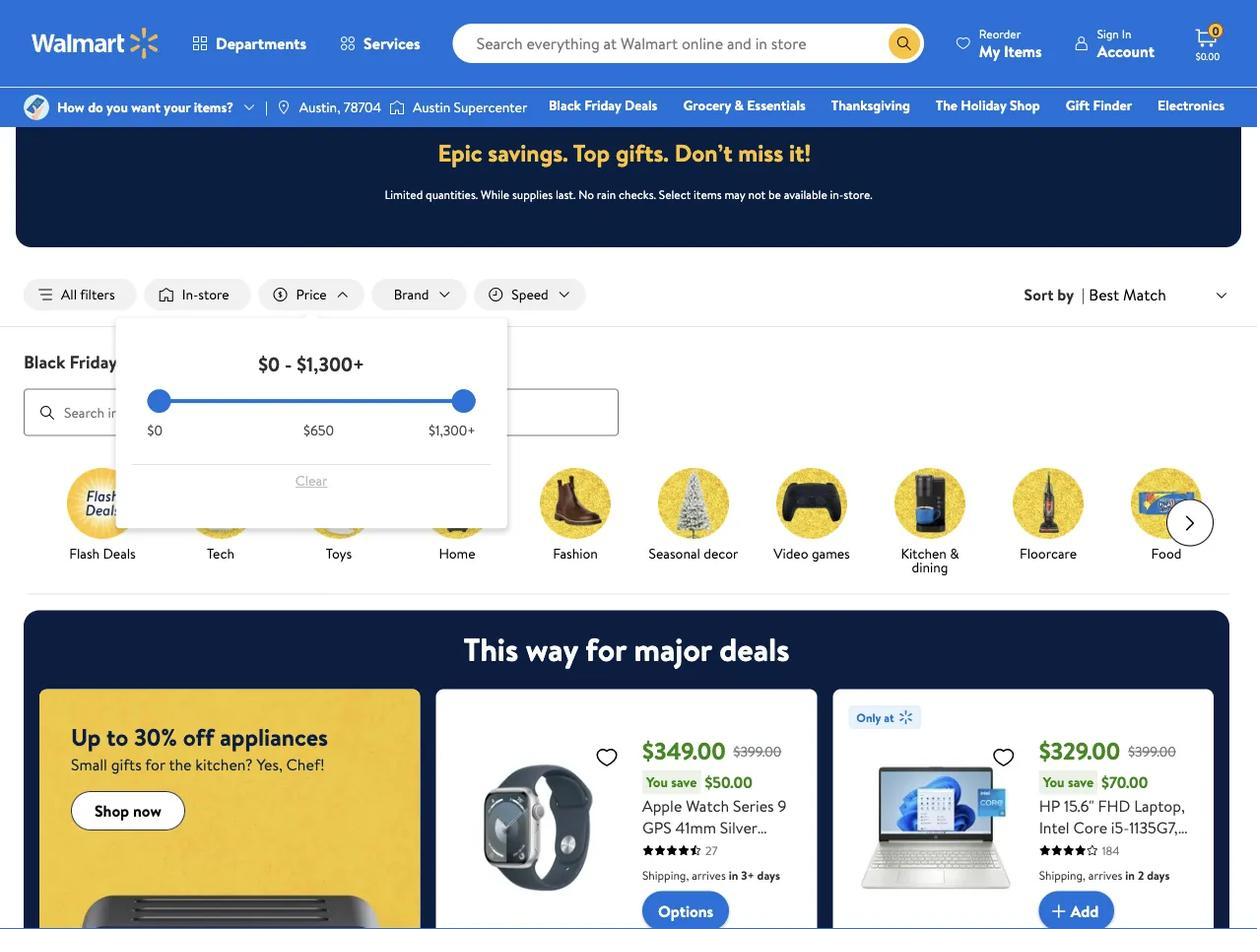 Task type: locate. For each thing, give the bounding box(es) containing it.
items
[[1004, 40, 1042, 62]]

shop kitchen & dining image
[[895, 468, 966, 539]]

black friday deals up top
[[549, 96, 658, 115]]

shop tech image
[[185, 468, 256, 539]]

1 horizontal spatial  image
[[276, 100, 292, 115]]

$1,300+ up shop home image
[[429, 421, 476, 440]]

1 horizontal spatial black
[[549, 96, 581, 115]]

deals down in-store button in the top left of the page
[[121, 349, 164, 374]]

all filters
[[61, 285, 115, 304]]

grocery & essentials
[[683, 96, 806, 115]]

2 arrives from the left
[[1089, 867, 1123, 884]]

0 vertical spatial $1,300+
[[297, 350, 365, 378]]

$70.00
[[1102, 772, 1149, 794]]

sign in to add to favorites list, hp 15.6" fhd laptop, intel core i5-1135g7, 8gb ram, 256gb ssd, silver, windows 11 home, 15-dy2795wm image
[[992, 745, 1016, 769]]

1 vertical spatial fashion link
[[524, 468, 627, 564]]

1 vertical spatial $0
[[147, 421, 163, 440]]

store
[[198, 285, 229, 304]]

0 vertical spatial &
[[735, 96, 744, 115]]

0 horizontal spatial $1,300+
[[297, 350, 365, 378]]

shop inside electronics toy shop
[[809, 123, 839, 142]]

1 vertical spatial home link
[[406, 468, 509, 564]]

sort
[[1025, 284, 1054, 306]]

save up 15.6"
[[1068, 773, 1094, 792]]

black friday deals
[[549, 96, 658, 115], [24, 349, 164, 374]]

for left the
[[145, 754, 165, 776]]

aluminum
[[643, 838, 712, 860]]

save down $349.00
[[671, 773, 697, 792]]

1 horizontal spatial arrives
[[1089, 867, 1123, 884]]

arrives inside $329.00 "group"
[[1089, 867, 1123, 884]]

1 in from the left
[[729, 867, 739, 884]]

add to cart image
[[1047, 899, 1071, 923]]

match
[[1124, 284, 1167, 305]]

1 vertical spatial friday
[[70, 349, 117, 374]]

this way for major deals
[[464, 628, 790, 672]]

gifts.
[[616, 136, 669, 169]]

2 vertical spatial shop
[[95, 800, 129, 822]]

0 horizontal spatial friday
[[70, 349, 117, 374]]

savings.
[[488, 136, 568, 169]]

price
[[296, 285, 327, 304]]

 image for austin supercenter
[[389, 98, 405, 117]]

shop now button
[[71, 792, 185, 831]]

shipping, inside $329.00 "group"
[[1039, 867, 1086, 884]]

 image left how
[[24, 95, 49, 120]]

black friday deals down filters
[[24, 349, 164, 374]]

1 vertical spatial |
[[1082, 284, 1085, 306]]

the holiday shop
[[936, 96, 1041, 115]]

deals right flash
[[103, 544, 136, 563]]

1 horizontal spatial shop
[[809, 123, 839, 142]]

1 horizontal spatial for
[[586, 628, 627, 672]]

2 shipping, from the left
[[1039, 867, 1086, 884]]

2 horizontal spatial  image
[[389, 98, 405, 117]]

1 vertical spatial shop
[[809, 123, 839, 142]]

1 days from the left
[[758, 867, 780, 884]]

3+
[[741, 867, 755, 884]]

2 save from the left
[[1068, 773, 1094, 792]]

arrives down 184 at the right of the page
[[1089, 867, 1123, 884]]

decor
[[704, 544, 739, 563]]

available
[[784, 186, 828, 202]]

2 you from the left
[[1043, 773, 1065, 792]]

in left 2
[[1126, 867, 1135, 884]]

thanksgiving link
[[823, 95, 919, 116]]

finder
[[1094, 96, 1133, 115]]

save for $349.00
[[671, 773, 697, 792]]

0 horizontal spatial $0
[[147, 421, 163, 440]]

1 horizontal spatial -
[[643, 882, 649, 903]]

austin
[[413, 98, 451, 117]]

shop up registry
[[1010, 96, 1041, 115]]

kitchen
[[901, 544, 947, 563]]

1 vertical spatial home
[[439, 544, 476, 563]]

search image
[[39, 405, 55, 421]]

home down shop home image
[[439, 544, 476, 563]]

0 horizontal spatial black
[[24, 349, 65, 374]]

1 horizontal spatial $1,300+
[[429, 421, 476, 440]]

deals up the gifts.
[[625, 96, 658, 115]]

arrives down '27'
[[692, 867, 726, 884]]

the
[[936, 96, 958, 115]]

you for $329.00
[[1043, 773, 1065, 792]]

1 vertical spatial for
[[145, 754, 165, 776]]

limited
[[385, 186, 423, 202]]

$399.00 inside $329.00 $399.00
[[1129, 742, 1177, 761]]

0 horizontal spatial shop
[[95, 800, 129, 822]]

1 horizontal spatial &
[[950, 544, 960, 563]]

gift finder link
[[1057, 95, 1141, 116]]

2 $399.00 from the left
[[1129, 742, 1177, 761]]

for right way
[[586, 628, 627, 672]]

band
[[764, 860, 798, 882]]

0 vertical spatial fashion
[[927, 123, 973, 142]]

0 vertical spatial home link
[[856, 122, 910, 143]]

you inside you save $70.00 hp 15.6" fhd laptop, intel core i5-1135g7, 8gb ram, 256gb ssd, silver, windows 11 home, 15-dy2795wm
[[1043, 773, 1065, 792]]

1 vertical spatial deals
[[121, 349, 164, 374]]

options
[[658, 900, 714, 922]]

save inside you save $50.00 apple watch series 9 gps 41mm silver aluminum case with storm blue sport band - s/m
[[671, 773, 697, 792]]

1 horizontal spatial black friday deals
[[549, 96, 658, 115]]

1 horizontal spatial you
[[1043, 773, 1065, 792]]

1 horizontal spatial $399.00
[[1129, 742, 1177, 761]]

$399.00 for $329.00
[[1129, 742, 1177, 761]]

0 vertical spatial shop
[[1010, 96, 1041, 115]]

toy shop link
[[777, 122, 848, 143]]

- inside you save $50.00 apple watch series 9 gps 41mm silver aluminum case with storm blue sport band - s/m
[[643, 882, 649, 903]]

electronics toy shop
[[786, 96, 1225, 142]]

deals
[[720, 628, 790, 672]]

$349.00 $399.00
[[643, 735, 782, 768]]

1 save from the left
[[671, 773, 697, 792]]

ram,
[[1074, 838, 1112, 860]]

& right dining
[[950, 544, 960, 563]]

series
[[733, 795, 774, 817]]

$399.00 for $349.00
[[734, 742, 782, 761]]

toys link
[[288, 468, 390, 564]]

friday
[[585, 96, 622, 115], [70, 349, 117, 374]]

grocery
[[683, 96, 731, 115]]

black inside search box
[[24, 349, 65, 374]]

- left s/m
[[643, 882, 649, 903]]

for inside up to 30% off appliances small gifts for the kitchen? yes, chef!
[[145, 754, 165, 776]]

 image left austin,
[[276, 100, 292, 115]]

shop fashion image
[[540, 468, 611, 539]]

1 vertical spatial black friday deals
[[24, 349, 164, 374]]

shop for holiday
[[1010, 96, 1041, 115]]

sport
[[722, 860, 760, 882]]

shop left now
[[95, 800, 129, 822]]

epic
[[438, 136, 483, 169]]

& right grocery
[[735, 96, 744, 115]]

0 horizontal spatial black friday deals
[[24, 349, 164, 374]]

arrives
[[692, 867, 726, 884], [1089, 867, 1123, 884]]

options link
[[643, 892, 730, 929]]

1 horizontal spatial home
[[865, 123, 901, 142]]

| right by
[[1082, 284, 1085, 306]]

1 horizontal spatial $0
[[258, 350, 280, 378]]

select
[[659, 186, 691, 202]]

1 you from the left
[[647, 773, 668, 792]]

$1,300+ up $0 range field
[[297, 350, 365, 378]]

shop inside button
[[95, 800, 129, 822]]

0 horizontal spatial days
[[758, 867, 780, 884]]

you inside you save $50.00 apple watch series 9 gps 41mm silver aluminum case with storm blue sport band - s/m
[[647, 773, 668, 792]]

essentials
[[747, 96, 806, 115]]

2 in from the left
[[1126, 867, 1135, 884]]

1 horizontal spatial days
[[1147, 867, 1170, 884]]

 image for austin, 78704
[[276, 100, 292, 115]]

the
[[169, 754, 192, 776]]

0 horizontal spatial fashion link
[[524, 468, 627, 564]]

next slide for chipmodulewithimages list image
[[1167, 499, 1214, 547]]

1 horizontal spatial home link
[[856, 122, 910, 143]]

appliances
[[220, 721, 328, 754]]

0 vertical spatial friday
[[585, 96, 622, 115]]

shipping, arrives in 2 days
[[1039, 867, 1170, 884]]

friday up top
[[585, 96, 622, 115]]

1 horizontal spatial shipping,
[[1039, 867, 1086, 884]]

15.6"
[[1064, 795, 1095, 817]]

0 vertical spatial home
[[865, 123, 901, 142]]

chef!
[[286, 754, 325, 776]]

flash
[[69, 544, 100, 563]]

0 horizontal spatial -
[[285, 350, 292, 378]]

1 $399.00 from the left
[[734, 742, 782, 761]]

fashion down shop fashion image
[[553, 544, 598, 563]]

$1300 range field
[[147, 399, 476, 403]]

shipping, for $329.00
[[1039, 867, 1086, 884]]

fashion down the
[[927, 123, 973, 142]]

| right items?
[[265, 98, 268, 117]]

1 horizontal spatial save
[[1068, 773, 1094, 792]]

0 horizontal spatial arrives
[[692, 867, 726, 884]]

s/m
[[652, 882, 680, 903]]

0 horizontal spatial  image
[[24, 95, 49, 120]]

black up search icon on the top left of the page
[[24, 349, 65, 374]]

0 horizontal spatial save
[[671, 773, 697, 792]]

1 horizontal spatial fashion link
[[918, 122, 981, 143]]

black up top
[[549, 96, 581, 115]]

 image right 78704
[[389, 98, 405, 117]]

walmart black friday deals for days image
[[447, 63, 810, 113]]

tech
[[207, 544, 235, 563]]

registry
[[998, 123, 1048, 142]]

case
[[715, 838, 749, 860]]

1 vertical spatial black
[[24, 349, 65, 374]]

1 vertical spatial &
[[950, 544, 960, 563]]

you
[[106, 98, 128, 117]]

$399.00
[[734, 742, 782, 761], [1129, 742, 1177, 761]]

my
[[980, 40, 1000, 62]]

1 arrives from the left
[[692, 867, 726, 884]]

0 vertical spatial black
[[549, 96, 581, 115]]

in inside $329.00 "group"
[[1126, 867, 1135, 884]]

1 vertical spatial -
[[643, 882, 649, 903]]

11
[[1184, 860, 1195, 882]]

0 vertical spatial |
[[265, 98, 268, 117]]

supplies
[[512, 186, 553, 202]]

black friday deals link
[[540, 95, 667, 116]]

& for dining
[[950, 544, 960, 563]]

 image for how do you want your items?
[[24, 95, 49, 120]]

silver
[[720, 817, 758, 838]]

not
[[749, 186, 766, 202]]

& for essentials
[[735, 96, 744, 115]]

1 vertical spatial fashion
[[553, 544, 598, 563]]

days right 3+
[[758, 867, 780, 884]]

checks.
[[619, 186, 656, 202]]

$399.00 up $50.00
[[734, 742, 782, 761]]

shipping, down 8gb
[[1039, 867, 1086, 884]]

0 horizontal spatial &
[[735, 96, 744, 115]]

shipping, down aluminum on the bottom of page
[[643, 867, 689, 884]]

 image
[[24, 95, 49, 120], [389, 98, 405, 117], [276, 100, 292, 115]]

add button
[[1039, 892, 1115, 929]]

in
[[729, 867, 739, 884], [1126, 867, 1135, 884]]

$399.00 inside $349.00 $399.00
[[734, 742, 782, 761]]

shop seasonal image
[[658, 468, 729, 539]]

1 horizontal spatial in
[[1126, 867, 1135, 884]]

1 horizontal spatial |
[[1082, 284, 1085, 306]]

days right 2
[[1147, 867, 1170, 884]]

0 horizontal spatial in
[[729, 867, 739, 884]]

in left 3+
[[729, 867, 739, 884]]

fashion
[[927, 123, 973, 142], [553, 544, 598, 563]]

0 vertical spatial fashion link
[[918, 122, 981, 143]]

days inside $329.00 "group"
[[1147, 867, 1170, 884]]

$399.00 up "$70.00"
[[1129, 742, 1177, 761]]

reorder my items
[[980, 25, 1042, 62]]

$0 range field
[[147, 399, 476, 403]]

- up $0 range field
[[285, 350, 292, 378]]

how do you want your items?
[[57, 98, 234, 117]]

shop right toy on the top
[[809, 123, 839, 142]]

fhd
[[1098, 795, 1131, 817]]

& inside kitchen & dining
[[950, 544, 960, 563]]

up
[[71, 721, 101, 754]]

2 days from the left
[[1147, 867, 1170, 884]]

black friday deals inside search box
[[24, 349, 164, 374]]

best match button
[[1085, 282, 1234, 308]]

0 horizontal spatial for
[[145, 754, 165, 776]]

0 vertical spatial $0
[[258, 350, 280, 378]]

1 horizontal spatial fashion
[[927, 123, 973, 142]]

you up apple
[[647, 773, 668, 792]]

save inside you save $70.00 hp 15.6" fhd laptop, intel core i5-1135g7, 8gb ram, 256gb ssd, silver, windows 11 home, 15-dy2795wm
[[1068, 773, 1094, 792]]

shop for toy
[[809, 123, 839, 142]]

apple
[[643, 795, 682, 817]]

$329.00 $399.00
[[1039, 735, 1177, 768]]

shop floorcare image
[[1013, 468, 1084, 539]]

friday down filters
[[70, 349, 117, 374]]

home link
[[856, 122, 910, 143], [406, 468, 509, 564]]

2 horizontal spatial shop
[[1010, 96, 1041, 115]]

0 horizontal spatial you
[[647, 773, 668, 792]]

$349.00
[[643, 735, 726, 768]]

registry link
[[989, 122, 1057, 143]]

grocery & essentials link
[[675, 95, 815, 116]]

0 horizontal spatial $399.00
[[734, 742, 782, 761]]

items?
[[194, 98, 234, 117]]

Search search field
[[453, 24, 924, 63]]

you up the hp
[[1043, 773, 1065, 792]]

0 horizontal spatial shipping,
[[643, 867, 689, 884]]

0 vertical spatial -
[[285, 350, 292, 378]]

1 shipping, from the left
[[643, 867, 689, 884]]

days for $329.00
[[1147, 867, 1170, 884]]

home
[[865, 123, 901, 142], [439, 544, 476, 563]]

home down thanksgiving link
[[865, 123, 901, 142]]



Task type: describe. For each thing, give the bounding box(es) containing it.
food
[[1152, 544, 1182, 563]]

walmart image
[[32, 28, 160, 59]]

8gb
[[1039, 838, 1070, 860]]

one debit link
[[1065, 122, 1150, 143]]

gps
[[643, 817, 672, 838]]

$0 for $0
[[147, 421, 163, 440]]

in-store button
[[145, 279, 251, 311]]

shop now
[[95, 800, 161, 822]]

hp
[[1039, 795, 1061, 817]]

speed button
[[474, 279, 586, 311]]

in for $349.00
[[729, 867, 739, 884]]

holiday
[[961, 96, 1007, 115]]

Search in deals search field
[[24, 389, 619, 436]]

in-
[[830, 186, 844, 202]]

do
[[88, 98, 103, 117]]

reorder
[[980, 25, 1021, 42]]

shipping, for $349.00
[[643, 867, 689, 884]]

shop home image
[[422, 468, 493, 539]]

flash deals
[[69, 544, 136, 563]]

silver,
[[1075, 860, 1116, 882]]

Walmart Site-Wide search field
[[453, 24, 924, 63]]

2 vertical spatial deals
[[103, 544, 136, 563]]

electronics
[[1158, 96, 1225, 115]]

shop food image
[[1131, 468, 1202, 539]]

quantities.
[[426, 186, 478, 202]]

by
[[1058, 284, 1074, 306]]

last.
[[556, 186, 576, 202]]

one
[[1074, 123, 1104, 142]]

gift finder
[[1066, 96, 1133, 115]]

intel
[[1039, 817, 1070, 838]]

you save $50.00 apple watch series 9 gps 41mm silver aluminum case with storm blue sport band - s/m
[[643, 772, 798, 903]]

gifts
[[111, 754, 142, 776]]

flash deals image
[[67, 468, 138, 539]]

search icon image
[[897, 35, 913, 51]]

arrives for $349.00
[[692, 867, 726, 884]]

toys
[[326, 544, 352, 563]]

$0 for $0 - $1,300+
[[258, 350, 280, 378]]

Black Friday Deals search field
[[0, 349, 1258, 436]]

dy2795wm
[[1109, 882, 1183, 903]]

supercenter
[[454, 98, 528, 117]]

0 horizontal spatial fashion
[[553, 544, 598, 563]]

services
[[364, 33, 420, 54]]

how
[[57, 98, 85, 117]]

video games link
[[761, 468, 863, 564]]

1135g7,
[[1130, 817, 1178, 838]]

1 horizontal spatial friday
[[585, 96, 622, 115]]

way
[[526, 628, 578, 672]]

filters
[[80, 285, 115, 304]]

seasonal
[[649, 544, 701, 563]]

you for $349.00
[[647, 773, 668, 792]]

0 vertical spatial deals
[[625, 96, 658, 115]]

laptop,
[[1135, 795, 1186, 817]]

austin supercenter
[[413, 98, 528, 117]]

shop toys image
[[304, 468, 375, 539]]

austin,
[[299, 98, 341, 117]]

clear
[[296, 471, 328, 490]]

arrives for $329.00
[[1089, 867, 1123, 884]]

0 vertical spatial for
[[586, 628, 627, 672]]

at
[[884, 709, 895, 726]]

toy
[[786, 123, 806, 142]]

gift
[[1066, 96, 1090, 115]]

sign in to add to favorites list, apple watch series 9 gps 41mm silver aluminum case with storm blue sport band - s/m image
[[595, 745, 619, 769]]

electronics link
[[1149, 95, 1234, 116]]

shop video games image
[[777, 468, 848, 539]]

it!
[[789, 136, 812, 169]]

brand button
[[372, 279, 467, 311]]

watch
[[686, 795, 729, 817]]

i5-
[[1112, 817, 1130, 838]]

seasonal decor link
[[643, 468, 745, 564]]

0 horizontal spatial home link
[[406, 468, 509, 564]]

41mm
[[676, 817, 717, 838]]

departments button
[[175, 20, 323, 67]]

$650
[[304, 421, 334, 440]]

days for $349.00
[[758, 867, 780, 884]]

sort and filter section element
[[0, 263, 1258, 326]]

184
[[1103, 842, 1120, 859]]

walmart+ link
[[1157, 122, 1234, 143]]

friday inside search box
[[70, 349, 117, 374]]

0 horizontal spatial home
[[439, 544, 476, 563]]

food link
[[1116, 468, 1218, 564]]

deals inside search box
[[121, 349, 164, 374]]

only at
[[857, 709, 895, 726]]

miss
[[739, 136, 784, 169]]

| inside sort and filter section element
[[1082, 284, 1085, 306]]

1 vertical spatial $1,300+
[[429, 421, 476, 440]]

to
[[106, 721, 129, 754]]

yes,
[[257, 754, 283, 776]]

you save $70.00 hp 15.6" fhd laptop, intel core i5-1135g7, 8gb ram, 256gb ssd, silver, windows 11 home, 15-dy2795wm
[[1039, 772, 1195, 903]]

austin, 78704
[[299, 98, 381, 117]]

kitchen & dining link
[[879, 468, 982, 578]]

sort by |
[[1025, 284, 1085, 306]]

sign
[[1098, 25, 1119, 42]]

0 vertical spatial black friday deals
[[549, 96, 658, 115]]

store.
[[844, 186, 873, 202]]

30%
[[134, 721, 177, 754]]

services button
[[323, 20, 437, 67]]

$0.00
[[1196, 49, 1220, 63]]

departments
[[216, 33, 307, 54]]

in for $329.00
[[1126, 867, 1135, 884]]

$329.00 group
[[849, 705, 1198, 929]]

this
[[464, 628, 519, 672]]

top
[[573, 136, 610, 169]]

add
[[1071, 900, 1099, 922]]

2
[[1138, 867, 1145, 884]]

in
[[1122, 25, 1132, 42]]

0 horizontal spatial |
[[265, 98, 268, 117]]

save for $329.00
[[1068, 773, 1094, 792]]

dining
[[912, 557, 949, 577]]



Task type: vqa. For each thing, say whether or not it's contained in the screenshot.
Only at
yes



